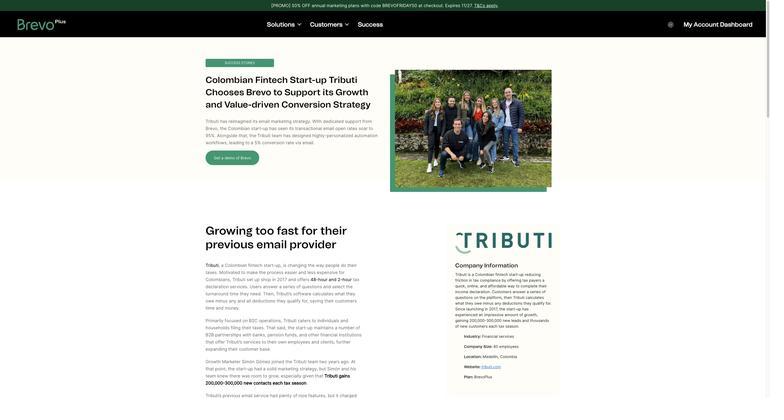 Task type: vqa. For each thing, say whether or not it's contained in the screenshot.
online,
yes



Task type: locate. For each thing, give the bounding box(es) containing it.
soar
[[359, 126, 368, 131]]

any
[[229, 298, 237, 304], [495, 301, 502, 306]]

the right joined
[[286, 359, 292, 365]]

300,000
[[487, 318, 502, 323], [225, 381, 243, 386]]

in up online,
[[470, 278, 473, 283]]

other
[[308, 332, 320, 338]]

simón down years
[[328, 366, 340, 372]]

services up customer
[[244, 340, 261, 345]]

fast
[[277, 224, 299, 238]]

growing too fast for their previous email provider
[[206, 224, 347, 251]]

tributi inside colombian fintech start-up tributi chooses brevo to support its growth and value-driven conversion strategy
[[329, 75, 358, 85]]

0 vertical spatial brevo
[[246, 87, 272, 98]]

and down chooses
[[206, 99, 222, 110]]

qualify inside the tributi is a colombian fintech start-up reducing friction in tax compliance by offering tax payers a quick, online, and affordable way to complete their income declaration. customers answer a series of questions on the platform, then tributi calculates what they owe minus any deductions they qualify for. since launching in 2017, the start-up has experienced an impressive amount of growth, gaining 200,000-300,000 new leads and thousands of new customers each tax season.
[[533, 301, 545, 306]]

questions inside the tributi is a colombian fintech start-up reducing friction in tax compliance by offering tax payers a quick, online, and affordable way to complete their income declaration. customers answer a series of questions on the platform, then tributi calculates what they owe minus any deductions they qualify for. since launching in 2017, the start-up has experienced an impressive amount of growth, gaining 200,000-300,000 new leads and thousands of new customers each tax season.
[[456, 295, 473, 300]]

size:
[[484, 345, 493, 349]]

2-
[[338, 277, 343, 283]]

0 horizontal spatial growth
[[206, 359, 221, 365]]

0 vertical spatial tributi's
[[276, 291, 292, 297]]

300,000 down the there
[[225, 381, 243, 386]]

company up the location: in the right bottom of the page
[[465, 345, 483, 349]]

is inside the tributi is a colombian fintech start-up reducing friction in tax compliance by offering tax payers a quick, online, and affordable way to complete their income declaration. customers answer a series of questions on the platform, then tributi calculates what they owe minus any deductions they qualify for. since launching in 2017, the start-up has experienced an impressive amount of growth, gaining 200,000-300,000 new leads and thousands of new customers each tax season.
[[468, 272, 471, 277]]

colombian up the compliance
[[476, 272, 495, 277]]

1 vertical spatial team
[[308, 359, 319, 365]]

0 horizontal spatial calculates
[[313, 291, 334, 297]]

1 horizontal spatial qualify
[[533, 301, 545, 306]]

to
[[274, 87, 283, 98], [369, 126, 373, 131], [246, 140, 250, 146], [241, 270, 246, 275], [517, 284, 520, 289], [312, 318, 316, 324], [262, 340, 266, 345], [263, 374, 267, 379]]

300,000 inside the tributi is a colombian fintech start-up reducing friction in tax compliance by offering tax payers a quick, online, and affordable way to complete their income declaration. customers answer a series of questions on the platform, then tributi calculates what they owe minus any deductions they qualify for. since launching in 2017, the start-up has experienced an impressive amount of growth, gaining 200,000-300,000 new leads and thousands of new customers each tax season.
[[487, 318, 502, 323]]

each up financial
[[489, 324, 498, 329]]

0 horizontal spatial employees
[[288, 340, 311, 345]]

that left point,
[[206, 366, 214, 372]]

deductions inside the tributi is a colombian fintech start-up reducing friction in tax compliance by offering tax payers a quick, online, and affordable way to complete their income declaration. customers answer a series of questions on the platform, then tributi calculates what they owe minus any deductions they qualify for. since launching in 2017, the start-up has experienced an impressive amount of growth, gaining 200,000-300,000 new leads and thousands of new customers each tax season.
[[503, 301, 523, 306]]

up inside colombian fintech start-up tributi chooses brevo to support its growth and value-driven conversion strategy
[[316, 75, 327, 85]]

his
[[351, 366, 357, 372]]

,
[[219, 263, 220, 268]]

. right t&cs
[[498, 3, 499, 8]]

that down but
[[315, 374, 324, 379]]

had
[[254, 366, 262, 372]]

minus inside tax declaration services. users answer a series of questions and select the turnaround time they need. then, tributi's software calculates what they owe minus any and all deductions they qualify for, saving their customers time and money.
[[216, 298, 228, 304]]

series down 2017
[[283, 284, 296, 290]]

1 horizontal spatial any
[[495, 301, 502, 306]]

off
[[302, 3, 311, 8]]

new down amount
[[503, 318, 511, 323]]

each down grow, at the left of the page
[[273, 381, 283, 386]]

their
[[321, 224, 347, 238], [348, 263, 357, 268], [539, 284, 547, 289], [325, 298, 334, 304], [242, 325, 252, 331], [268, 340, 277, 345], [229, 347, 238, 352]]

there
[[230, 374, 241, 379]]

success link
[[358, 21, 383, 29]]

1 horizontal spatial answer
[[513, 290, 526, 294]]

300,000 inside tributi gains 200,000-300,000 new contacts each tax season
[[225, 381, 243, 386]]

gains
[[339, 374, 350, 379]]

the inside tax declaration services. users answer a series of questions and select the turnaround time they need. then, tributi's software calculates what they owe minus any and all deductions they qualify for, saving their customers time and money.
[[346, 284, 353, 290]]

1 horizontal spatial with
[[361, 3, 370, 8]]

1 horizontal spatial way
[[508, 284, 515, 289]]

1 vertical spatial each
[[273, 381, 283, 386]]

calculates down 'complete'
[[526, 295, 545, 300]]

0 horizontal spatial answer
[[263, 284, 278, 290]]

to up the contacts
[[263, 374, 267, 379]]

0 horizontal spatial 300,000
[[225, 381, 243, 386]]

0 vertical spatial on
[[474, 295, 479, 300]]

0 horizontal spatial new
[[244, 381, 253, 386]]

1 vertical spatial customers
[[492, 290, 512, 294]]

1 vertical spatial marketing
[[271, 119, 292, 124]]

is up "friction"
[[468, 272, 471, 277]]

employees up colombia
[[500, 344, 519, 349]]

a inside growth marketer simón gómez joined the tributi team two years ago. at that point, the start-up had a solid marketing strategy, but simón and his team knew there was room to grow, especially given that
[[263, 366, 266, 372]]

5%
[[255, 140, 261, 146]]

strategy.
[[293, 119, 311, 124]]

0 vertical spatial what
[[335, 291, 345, 297]]

tributi up said,
[[284, 318, 297, 324]]

of inside tax declaration services. users answer a series of questions and select the turnaround time they need. then, tributi's software calculates what they owe minus any and all deductions they qualify for, saving their customers time and money.
[[297, 284, 301, 290]]

1 vertical spatial way
[[508, 284, 515, 289]]

time up the primarily
[[206, 306, 215, 311]]

1 horizontal spatial series
[[531, 290, 541, 294]]

way down offering
[[508, 284, 515, 289]]

1 horizontal spatial questions
[[456, 295, 473, 300]]

1 horizontal spatial simón
[[328, 366, 340, 372]]

way inside the tributi is a colombian fintech start-up reducing friction in tax compliance by offering tax payers a quick, online, and affordable way to complete their income declaration. customers answer a series of questions on the platform, then tributi calculates what they owe minus any deductions they qualify for. since launching in 2017, the start-up has experienced an impressive amount of growth, gaining 200,000-300,000 new leads and thousands of new customers each tax season.
[[508, 284, 515, 289]]

1 horizontal spatial owe
[[475, 301, 482, 306]]

0 horizontal spatial customers
[[336, 298, 357, 304]]

1 horizontal spatial each
[[489, 324, 498, 329]]

growth up strategy
[[336, 87, 369, 98]]

of inside primarily focused on b2c operations, tributi caters to individuals and households filing their taxes. that said, the start-up maintains a number of b2b partnerships with banks, pension funds, and other financial institutions that offer tributi's services to their own employees and clients, further expanding their customer base.
[[356, 325, 360, 331]]

200,000- down knew on the left of the page
[[206, 381, 225, 386]]

1 vertical spatial questions
[[456, 295, 473, 300]]

employees
[[288, 340, 311, 345], [500, 344, 519, 349]]

1 vertical spatial fintech
[[496, 272, 509, 277]]

0 vertical spatial simón
[[242, 359, 255, 365]]

tributi inside growth marketer simón gómez joined the tributi team two years ago. at that point, the start-up had a solid marketing strategy, but simón and his team knew there was room to grow, especially given that
[[294, 359, 307, 365]]

success stories
[[225, 61, 255, 65]]

with
[[313, 119, 322, 124]]

0 horizontal spatial series
[[283, 284, 296, 290]]

reimagined
[[229, 119, 252, 124]]

brevo right demo
[[241, 156, 251, 160]]

brevo up driven
[[246, 87, 272, 98]]

1 horizontal spatial on
[[474, 295, 479, 300]]

get
[[214, 156, 221, 160]]

answer
[[263, 284, 278, 290], [513, 290, 526, 294]]

0 horizontal spatial any
[[229, 298, 237, 304]]

seen
[[278, 126, 288, 131]]

the down marketer
[[228, 366, 235, 372]]

expanding
[[206, 347, 227, 352]]

taxes. inside primarily focused on b2c operations, tributi caters to individuals and households filing their taxes. that said, the start-up maintains a number of b2b partnerships with banks, pension funds, and other financial institutions that offer tributi's services to their own employees and clients, further expanding their customer base.
[[253, 325, 265, 331]]

customers down annual at top left
[[310, 21, 343, 28]]

colombian fintech start-up tributi chooses brevo to support its growth and value-driven conversion strategy
[[206, 75, 371, 110]]

200,000-
[[470, 318, 487, 323], [206, 381, 225, 386]]

way up expensive
[[316, 263, 325, 268]]

2 vertical spatial its
[[289, 126, 294, 131]]

own
[[278, 340, 287, 345]]

0 vertical spatial growth
[[336, 87, 369, 98]]

its right reimagined
[[253, 119, 258, 124]]

tributi's down 2017
[[276, 291, 292, 297]]

1 horizontal spatial taxes.
[[253, 325, 265, 331]]

owe up launching
[[475, 301, 482, 306]]

a right had
[[263, 366, 266, 372]]

any up money.
[[229, 298, 237, 304]]

tributi up strategy,
[[294, 359, 307, 365]]

tax down especially
[[284, 381, 291, 386]]

2 vertical spatial team
[[206, 374, 216, 379]]

in down process
[[273, 277, 276, 283]]

0 horizontal spatial questions
[[302, 284, 322, 290]]

marketing up seen
[[271, 119, 292, 124]]

company up "friction"
[[456, 262, 483, 269]]

the up alongside on the top of page
[[220, 126, 227, 131]]

0 vertical spatial 200,000-
[[470, 318, 487, 323]]

0 horizontal spatial tributi's
[[226, 340, 242, 345]]

hour up select
[[343, 277, 352, 283]]

grow,
[[269, 374, 280, 379]]

then,
[[263, 291, 275, 297]]

1 vertical spatial tributi's
[[226, 340, 242, 345]]

1 horizontal spatial what
[[456, 301, 465, 306]]

pension
[[268, 332, 284, 338]]

minus down turnaround
[[216, 298, 228, 304]]

and left money.
[[216, 306, 224, 311]]

an
[[479, 313, 484, 317]]

its up the conversion
[[323, 87, 334, 98]]

for inside , a colombian fintech start-up, is changing the way people do their taxes. motivated to make the process easier and less expensive for colombians, tributi set up shop in 2017 and offers
[[339, 270, 345, 275]]

customers inside the tributi is a colombian fintech start-up reducing friction in tax compliance by offering tax payers a quick, online, and affordable way to complete their income declaration. customers answer a series of questions on the platform, then tributi calculates what they owe minus any deductions they qualify for. since launching in 2017, the start-up has experienced an impressive amount of growth, gaining 200,000-300,000 new leads and thousands of new customers each tax season.
[[469, 324, 488, 329]]

platform,
[[487, 295, 503, 300]]

on inside primarily focused on b2c operations, tributi caters to individuals and households filing their taxes. that said, the start-up maintains a number of b2b partnerships with banks, pension funds, and other financial institutions that offer tributi's services to their own employees and clients, further expanding their customer base.
[[243, 318, 248, 324]]

chooses
[[206, 87, 244, 98]]

1 horizontal spatial team
[[272, 133, 282, 138]]

medellín,
[[483, 355, 500, 359]]

they down 48-hour and 2-hour link
[[346, 291, 356, 297]]

and down ago.
[[342, 366, 349, 372]]

1 horizontal spatial new
[[460, 324, 468, 329]]

personalized
[[327, 133, 354, 138]]

0 vertical spatial company
[[456, 262, 483, 269]]

1 horizontal spatial tributi's
[[276, 291, 292, 297]]

they down 2017
[[277, 298, 286, 304]]

calculates up saving
[[313, 291, 334, 297]]

each inside the tributi is a colombian fintech start-up reducing friction in tax compliance by offering tax payers a quick, online, and affordable way to complete their income declaration. customers answer a series of questions on the platform, then tributi calculates what they owe minus any deductions they qualify for. since launching in 2017, the start-up has experienced an impressive amount of growth, gaining 200,000-300,000 new leads and thousands of new customers each tax season.
[[489, 324, 498, 329]]

1 horizontal spatial growth
[[336, 87, 369, 98]]

offers
[[298, 277, 310, 283]]

and inside colombian fintech start-up tributi chooses brevo to support its growth and value-driven conversion strategy
[[206, 99, 222, 110]]

0 horizontal spatial fintech
[[248, 263, 263, 268]]

checkout.
[[424, 3, 444, 8]]

0 horizontal spatial way
[[316, 263, 325, 268]]

1 horizontal spatial hour
[[343, 277, 352, 283]]

and inside growth marketer simón gómez joined the tributi team two years ago. at that point, the start-up had a solid marketing strategy, but simón and his team knew there was room to grow, especially given that
[[342, 366, 349, 372]]

qualify
[[287, 298, 301, 304], [533, 301, 545, 306]]

new inside tributi gains 200,000-300,000 new contacts each tax season
[[244, 381, 253, 386]]

is
[[283, 263, 287, 268], [468, 272, 471, 277]]

0 horizontal spatial minus
[[216, 298, 228, 304]]

offer
[[215, 340, 225, 345]]

1 horizontal spatial employees
[[500, 344, 519, 349]]

with left banks,
[[243, 332, 252, 338]]

reducing
[[525, 272, 541, 277]]

growth,
[[525, 313, 538, 317]]

at
[[351, 359, 356, 365]]

to right soar
[[369, 126, 373, 131]]

0 horizontal spatial in
[[273, 277, 276, 283]]

that inside primarily focused on b2c operations, tributi caters to individuals and households filing their taxes. that said, the start-up maintains a number of b2b partnerships with banks, pension funds, and other financial institutions that offer tributi's services to their own employees and clients, further expanding their customer base.
[[206, 340, 214, 345]]

0 horizontal spatial services
[[244, 340, 261, 345]]

for down "do"
[[339, 270, 345, 275]]

0 vertical spatial team
[[272, 133, 282, 138]]

employees down funds,
[[288, 340, 311, 345]]

a down 2017
[[279, 284, 282, 290]]

new down gaining
[[460, 324, 468, 329]]

their inside tax declaration services. users answer a series of questions and select the turnaround time they need. then, tributi's software calculates what they owe minus any and all deductions they qualify for, saving their customers time and money.
[[325, 298, 334, 304]]

that down b2b
[[206, 340, 214, 345]]

tax right the 2-
[[353, 277, 360, 283]]

deductions down then
[[503, 301, 523, 306]]

0 vertical spatial with
[[361, 3, 370, 8]]

start- inside tributi has reimagined its email marketing strategy. with dedicated support from brevo, the colombian start-up has seen its transactional email open rates soar to 95%. alongside that, the tributi team has designed highly-personalized automation workflows, leading to a 5% conversion rate via email.
[[251, 126, 263, 131]]

1 horizontal spatial its
[[289, 126, 294, 131]]

1 horizontal spatial for
[[339, 270, 345, 275]]

what inside the tributi is a colombian fintech start-up reducing friction in tax compliance by offering tax payers a quick, online, and affordable way to complete their income declaration. customers answer a series of questions on the platform, then tributi calculates what they owe minus any deductions they qualify for. since launching in 2017, the start-up has experienced an impressive amount of growth, gaining 200,000-300,000 new leads and thousands of new customers each tax season.
[[456, 301, 465, 306]]

at
[[419, 3, 423, 8]]

start- up amount
[[507, 307, 517, 312]]

0 horizontal spatial for
[[302, 224, 318, 238]]

for,
[[302, 298, 309, 304]]

what down select
[[335, 291, 345, 297]]

and left other
[[299, 332, 307, 338]]

calculates
[[313, 291, 334, 297], [526, 295, 545, 300]]

their inside growing too fast for their previous email provider
[[321, 224, 347, 238]]

in inside , a colombian fintech start-up, is changing the way people do their taxes. motivated to make the process easier and less expensive for colombians, tributi set up shop in 2017 and offers
[[273, 277, 276, 283]]

taxes. inside , a colombian fintech start-up, is changing the way people do their taxes. motivated to make the process easier and less expensive for colombians, tributi set up shop in 2017 and offers
[[206, 270, 218, 275]]

0 horizontal spatial owe
[[206, 298, 214, 304]]

its right seen
[[289, 126, 294, 131]]

tributi down but
[[325, 374, 338, 379]]

fintech inside , a colombian fintech start-up, is changing the way people do their taxes. motivated to make the process easier and less expensive for colombians, tributi set up shop in 2017 and offers
[[248, 263, 263, 268]]

start- up process
[[264, 263, 276, 268]]

select
[[333, 284, 345, 290]]

owe inside tax declaration services. users answer a series of questions and select the turnaround time they need. then, tributi's software calculates what they owe minus any and all deductions they qualify for, saving their customers time and money.
[[206, 298, 214, 304]]

0 horizontal spatial with
[[243, 332, 252, 338]]

tax inside tributi gains 200,000-300,000 new contacts each tax season
[[284, 381, 291, 386]]

tributi inside primarily focused on b2c operations, tributi caters to individuals and households filing their taxes. that said, the start-up maintains a number of b2b partnerships with banks, pension funds, and other financial institutions that offer tributi's services to their own employees and clients, further expanding their customer base.
[[284, 318, 297, 324]]

team up conversion
[[272, 133, 282, 138]]

email down driven
[[259, 119, 270, 124]]

0 horizontal spatial is
[[283, 263, 287, 268]]

tributi's
[[276, 291, 292, 297], [226, 340, 242, 345]]

taxes. down tributi link
[[206, 270, 218, 275]]

1 vertical spatial time
[[206, 306, 215, 311]]

up
[[316, 75, 327, 85], [263, 126, 268, 131], [520, 272, 524, 277], [255, 277, 260, 283], [517, 307, 522, 312], [308, 325, 313, 331], [248, 366, 253, 372]]

email down dedicated
[[324, 126, 334, 131]]

2 horizontal spatial new
[[503, 318, 511, 323]]

tributi inside tributi gains 200,000-300,000 new contacts each tax season
[[325, 374, 338, 379]]

its
[[323, 87, 334, 98], [253, 119, 258, 124], [289, 126, 294, 131]]

email down "too"
[[257, 238, 287, 251]]

a up 'financial'
[[335, 325, 338, 331]]

0 horizontal spatial time
[[206, 306, 215, 311]]

tax
[[353, 277, 360, 283], [474, 278, 479, 283], [523, 278, 529, 283], [499, 324, 505, 329], [284, 381, 291, 386]]

customers inside tax declaration services. users answer a series of questions and select the turnaround time they need. then, tributi's software calculates what they owe minus any and all deductions they qualify for, saving their customers time and money.
[[336, 298, 357, 304]]

taxes. up banks,
[[253, 325, 265, 331]]

48-
[[311, 277, 318, 283]]

calculates inside the tributi is a colombian fintech start-up reducing friction in tax compliance by offering tax payers a quick, online, and affordable way to complete their income declaration. customers answer a series of questions on the platform, then tributi calculates what they owe minus any deductions they qualify for. since launching in 2017, the start-up has experienced an impressive amount of growth, gaining 200,000-300,000 new leads and thousands of new customers each tax season.
[[526, 295, 545, 300]]

need.
[[250, 291, 262, 297]]

tributi's down partnerships
[[226, 340, 242, 345]]

services.
[[230, 284, 249, 290]]

solutions link
[[267, 21, 302, 29]]

0 horizontal spatial on
[[243, 318, 248, 324]]

up right set
[[255, 277, 260, 283]]

1 vertical spatial taxes.
[[253, 325, 265, 331]]

0 horizontal spatial taxes.
[[206, 270, 218, 275]]

the right select
[[346, 284, 353, 290]]

has
[[220, 119, 228, 124], [270, 126, 277, 131], [284, 133, 291, 138], [523, 307, 529, 312]]

marketing up especially
[[278, 366, 299, 372]]

button image
[[669, 22, 674, 27]]

what up the since on the right bottom of the page
[[456, 301, 465, 306]]

0 horizontal spatial 200,000-
[[206, 381, 225, 386]]

t&cs apply link
[[475, 2, 498, 9]]

maintains
[[314, 325, 334, 331]]

team
[[272, 133, 282, 138], [308, 359, 319, 365], [206, 374, 216, 379]]

the inside primarily focused on b2c operations, tributi caters to individuals and households filing their taxes. that said, the start-up maintains a number of b2b partnerships with banks, pension funds, and other financial institutions that offer tributi's services to their own employees and clients, further expanding their customer base.
[[288, 325, 295, 331]]

0 vertical spatial its
[[323, 87, 334, 98]]

qualify down software at the left of page
[[287, 298, 301, 304]]

1 horizontal spatial fintech
[[496, 272, 509, 277]]

company inside company size: 40 employees
[[465, 345, 483, 349]]

code
[[371, 3, 381, 8]]

1 vertical spatial with
[[243, 332, 252, 338]]

0 horizontal spatial its
[[253, 119, 258, 124]]

and up offers
[[299, 270, 307, 275]]

tributi link
[[206, 263, 219, 268]]

1 horizontal spatial services
[[499, 334, 515, 339]]

start- inside growth marketer simón gómez joined the tributi team two years ago. at that point, the start-up had a solid marketing strategy, but simón and his team knew there was room to grow, especially given that
[[236, 366, 248, 372]]

1 horizontal spatial deductions
[[503, 301, 523, 306]]

via
[[296, 140, 302, 146]]

employees inside primarily focused on b2c operations, tributi caters to individuals and households filing their taxes. that said, the start-up maintains a number of b2b partnerships with banks, pension funds, and other financial institutions that offer tributi's services to their own employees and clients, further expanding their customer base.
[[288, 340, 311, 345]]

to right caters at the bottom left
[[312, 318, 316, 324]]

customers inside the tributi is a colombian fintech start-up reducing friction in tax compliance by offering tax payers a quick, online, and affordable way to complete their income declaration. customers answer a series of questions on the platform, then tributi calculates what they owe minus any deductions they qualify for. since launching in 2017, the start-up has experienced an impressive amount of growth, gaining 200,000-300,000 new leads and thousands of new customers each tax season.
[[492, 290, 512, 294]]

their inside , a colombian fintech start-up, is changing the way people do their taxes. motivated to make the process easier and less expensive for colombians, tributi set up shop in 2017 and offers
[[348, 263, 357, 268]]

0 horizontal spatial team
[[206, 374, 216, 379]]

1 vertical spatial for
[[339, 270, 345, 275]]

minus up the 2017,
[[483, 301, 494, 306]]

colombian inside the tributi is a colombian fintech start-up reducing friction in tax compliance by offering tax payers a quick, online, and affordable way to complete their income declaration. customers answer a series of questions on the platform, then tributi calculates what they owe minus any deductions they qualify for. since launching in 2017, the start-up has experienced an impressive amount of growth, gaining 200,000-300,000 new leads and thousands of new customers each tax season.
[[476, 272, 495, 277]]

marketing inside tributi has reimagined its email marketing strategy. with dedicated support from brevo, the colombian start-up has seen its transactional email open rates soar to 95%. alongside that, the tributi team has designed highly-personalized automation workflows, leading to a 5% conversion rate via email.
[[271, 119, 292, 124]]

software
[[293, 291, 312, 297]]

1 horizontal spatial calculates
[[526, 295, 545, 300]]

2017
[[277, 277, 287, 283]]

company
[[456, 262, 483, 269], [465, 345, 483, 349]]

0 vertical spatial fintech
[[248, 263, 263, 268]]

0 horizontal spatial each
[[273, 381, 283, 386]]

0 vertical spatial way
[[316, 263, 325, 268]]

time
[[230, 291, 239, 297], [206, 306, 215, 311]]

operations,
[[259, 318, 282, 324]]

support
[[345, 119, 362, 124]]

1 horizontal spatial minus
[[483, 301, 494, 306]]

customers down select
[[336, 298, 357, 304]]

0 vertical spatial services
[[499, 334, 515, 339]]

up left had
[[248, 366, 253, 372]]

solutions
[[267, 21, 295, 28]]

the up funds,
[[288, 325, 295, 331]]

their right saving
[[325, 298, 334, 304]]

a inside tax declaration services. users answer a series of questions and select the turnaround time they need. then, tributi's software calculates what they owe minus any and all deductions they qualify for, saving their customers time and money.
[[279, 284, 282, 290]]

team inside tributi has reimagined its email marketing strategy. with dedicated support from brevo, the colombian start-up has seen its transactional email open rates soar to 95%. alongside that, the tributi team has designed highly-personalized automation workflows, leading to a 5% conversion rate via email.
[[272, 133, 282, 138]]

0 vertical spatial customers
[[310, 21, 343, 28]]

0 vertical spatial that
[[206, 340, 214, 345]]

1 horizontal spatial 200,000-
[[470, 318, 487, 323]]

0 horizontal spatial what
[[335, 291, 345, 297]]

1 horizontal spatial customers
[[492, 290, 512, 294]]

location: medellín, colombia
[[465, 355, 518, 360]]

0 vertical spatial for
[[302, 224, 318, 238]]

2 vertical spatial email
[[257, 238, 287, 251]]

2 horizontal spatial its
[[323, 87, 334, 98]]

growth up point,
[[206, 359, 221, 365]]

team left knew on the left of the page
[[206, 374, 216, 379]]

1 vertical spatial 300,000
[[225, 381, 243, 386]]

0 vertical spatial .
[[498, 3, 499, 8]]

declaration.
[[470, 290, 491, 294]]

annual
[[312, 3, 326, 8]]

value-
[[225, 99, 252, 110]]

1 vertical spatial is
[[468, 272, 471, 277]]

its inside colombian fintech start-up tributi chooses brevo to support its growth and value-driven conversion strategy
[[323, 87, 334, 98]]



Task type: describe. For each thing, give the bounding box(es) containing it.
0 vertical spatial marketing
[[327, 3, 348, 8]]

and up declaration.
[[481, 284, 487, 289]]

primarily
[[206, 318, 224, 324]]

has left seen
[[270, 126, 277, 131]]

1 vertical spatial brevo
[[241, 156, 251, 160]]

1 horizontal spatial in
[[470, 278, 473, 283]]

get a demo of brevo link
[[206, 151, 260, 165]]

too
[[256, 224, 274, 238]]

tax up online,
[[474, 278, 479, 283]]

series inside the tributi is a colombian fintech start-up reducing friction in tax compliance by offering tax payers a quick, online, and affordable way to complete their income declaration. customers answer a series of questions on the platform, then tributi calculates what they owe minus any deductions they qualify for. since launching in 2017, the start-up has experienced an impressive amount of growth, gaining 200,000-300,000 new leads and thousands of new customers each tax season.
[[531, 290, 541, 294]]

households
[[206, 325, 230, 331]]

1 horizontal spatial .
[[498, 3, 499, 8]]

has inside the tributi is a colombian fintech start-up reducing friction in tax compliance by offering tax payers a quick, online, and affordable way to complete their income declaration. customers answer a series of questions on the platform, then tributi calculates what they owe minus any deductions they qualify for. since launching in 2017, the start-up has experienced an impressive amount of growth, gaining 200,000-300,000 new leads and thousands of new customers each tax season.
[[523, 307, 529, 312]]

for.
[[546, 301, 552, 306]]

compliance
[[480, 278, 501, 283]]

their inside the tributi is a colombian fintech start-up reducing friction in tax compliance by offering tax payers a quick, online, and affordable way to complete their income declaration. customers answer a series of questions on the platform, then tributi calculates what they owe minus any deductions they qualify for. since launching in 2017, the start-up has experienced an impressive amount of growth, gaining 200,000-300,000 new leads and thousands of new customers each tax season.
[[539, 284, 547, 289]]

tributi up colombians,
[[206, 263, 219, 268]]

stories
[[241, 61, 255, 65]]

customer
[[239, 347, 259, 352]]

provider
[[290, 238, 337, 251]]

growing
[[206, 224, 253, 238]]

tax inside tax declaration services. users answer a series of questions and select the turnaround time they need. then, tributi's software calculates what they owe minus any and all deductions they qualify for, saving their customers time and money.
[[353, 277, 360, 283]]

a down 'complete'
[[527, 290, 530, 294]]

a inside primarily focused on b2c operations, tributi caters to individuals and households filing their taxes. that said, the start-up maintains a number of b2b partnerships with banks, pension funds, and other financial institutions that offer tributi's services to their own employees and clients, further expanding their customer base.
[[335, 325, 338, 331]]

easier
[[285, 270, 298, 275]]

colombian inside , a colombian fintech start-up, is changing the way people do their taxes. motivated to make the process easier and less expensive for colombians, tributi set up shop in 2017 and offers
[[225, 263, 247, 268]]

tributi.com link
[[482, 365, 501, 369]]

0 vertical spatial email
[[259, 119, 270, 124]]

series inside tax declaration services. users answer a series of questions and select the turnaround time they need. then, tributi's software calculates what they owe minus any and all deductions they qualify for, saving their customers time and money.
[[283, 284, 296, 290]]

they up launching
[[466, 301, 474, 306]]

season.
[[506, 324, 520, 329]]

deductions inside tax declaration services. users answer a series of questions and select the turnaround time they need. then, tributi's software calculates what they owe minus any and all deductions they qualify for, saving their customers time and money.
[[253, 298, 276, 304]]

colombian inside colombian fintech start-up tributi chooses brevo to support its growth and value-driven conversion strategy
[[206, 75, 253, 85]]

open
[[336, 126, 346, 131]]

a right the get
[[222, 156, 224, 160]]

1 vertical spatial email
[[324, 126, 334, 131]]

up inside tributi has reimagined its email marketing strategy. with dedicated support from brevo, the colombian start-up has seen its transactional email open rates soar to 95%. alongside that, the tributi team has designed highly-personalized automation workflows, leading to a 5% conversion rate via email.
[[263, 126, 268, 131]]

contacts
[[254, 381, 272, 386]]

tributi's inside tax declaration services. users answer a series of questions and select the turnaround time they need. then, tributi's software calculates what they owe minus any and all deductions they qualify for, saving their customers time and money.
[[276, 291, 292, 297]]

fintech inside the tributi is a colombian fintech start-up reducing friction in tax compliance by offering tax payers a quick, online, and affordable way to complete their income declaration. customers answer a series of questions on the platform, then tributi calculates what they owe minus any deductions they qualify for. since launching in 2017, the start-up has experienced an impressive amount of growth, gaining 200,000-300,000 new leads and thousands of new customers each tax season.
[[496, 272, 509, 277]]

less
[[308, 270, 316, 275]]

money.
[[225, 306, 240, 311]]

and up number
[[341, 318, 349, 324]]

funds,
[[285, 332, 298, 338]]

to inside growth marketer simón gómez joined the tributi team two years ago. at that point, the start-up had a solid marketing strategy, but simón and his team knew there was room to grow, especially given that
[[263, 374, 267, 379]]

has up alongside on the top of page
[[220, 119, 228, 124]]

2 hour from the left
[[343, 277, 352, 283]]

is inside , a colombian fintech start-up, is changing the way people do their taxes. motivated to make the process easier and less expensive for colombians, tributi set up shop in 2017 and offers
[[283, 263, 287, 268]]

the up 5%
[[250, 133, 256, 138]]

industry:
[[465, 335, 482, 339]]

tributi up 5%
[[258, 133, 271, 138]]

and left the 2-
[[329, 277, 337, 283]]

they up all
[[240, 291, 249, 297]]

what inside tax declaration services. users answer a series of questions and select the turnaround time they need. then, tributi's software calculates what they owe minus any and all deductions they qualify for, saving their customers time and money.
[[335, 291, 345, 297]]

then
[[504, 295, 513, 300]]

with inside primarily focused on b2c operations, tributi caters to individuals and households filing their taxes. that said, the start-up maintains a number of b2b partnerships with banks, pension funds, and other financial institutions that offer tributi's services to their own employees and clients, further expanding their customer base.
[[243, 332, 252, 338]]

up inside , a colombian fintech start-up, is changing the way people do their taxes. motivated to make the process easier and less expensive for colombians, tributi set up shop in 2017 and offers
[[255, 277, 260, 283]]

up up amount
[[517, 307, 522, 312]]

online,
[[468, 284, 480, 289]]

conversion
[[282, 99, 331, 110]]

the right the 2017,
[[500, 307, 506, 312]]

fintech
[[256, 75, 288, 85]]

up up offering
[[520, 272, 524, 277]]

the up shop
[[259, 270, 266, 275]]

brevo image
[[18, 19, 66, 30]]

1 horizontal spatial time
[[230, 291, 239, 297]]

quick,
[[456, 284, 467, 289]]

and down growth,
[[523, 318, 530, 323]]

48-hour and 2-hour
[[311, 277, 352, 283]]

employees inside company size: 40 employees
[[500, 344, 519, 349]]

rate
[[286, 140, 294, 146]]

and down other
[[312, 340, 320, 345]]

email inside growing too fast for their previous email provider
[[257, 238, 287, 251]]

number
[[339, 325, 355, 331]]

a up online,
[[472, 272, 474, 277]]

said,
[[277, 325, 287, 331]]

a inside tributi has reimagined its email marketing strategy. with dedicated support from brevo, the colombian start-up has seen its transactional email open rates soar to 95%. alongside that, the tributi team has designed highly-personalized automation workflows, leading to a 5% conversion rate via email.
[[251, 140, 254, 146]]

qualify inside tax declaration services. users answer a series of questions and select the turnaround time they need. then, tributi's software calculates what they owe minus any and all deductions they qualify for, saving their customers time and money.
[[287, 298, 301, 304]]

colombian inside tributi has reimagined its email marketing strategy. with dedicated support from brevo, the colombian start-up has seen its transactional email open rates soar to 95%. alongside that, the tributi team has designed highly-personalized automation workflows, leading to a 5% conversion rate via email.
[[228, 126, 250, 131]]

2 vertical spatial that
[[315, 374, 324, 379]]

email.
[[303, 140, 315, 146]]

tax up 'complete'
[[523, 278, 529, 283]]

thousands
[[531, 318, 550, 323]]

complete
[[521, 284, 538, 289]]

to up base. on the bottom left of page
[[262, 340, 266, 345]]

tributi gains 200,000-300,000 new contacts each tax season
[[206, 374, 350, 386]]

tax left season.
[[499, 324, 505, 329]]

caters
[[298, 318, 311, 324]]

season
[[292, 381, 307, 386]]

1 vertical spatial new
[[460, 324, 468, 329]]

conversion
[[262, 140, 285, 146]]

expires
[[446, 3, 461, 8]]

leading
[[229, 140, 244, 146]]

information
[[485, 262, 519, 269]]

amount
[[505, 313, 519, 317]]

tributi's inside primarily focused on b2c operations, tributi caters to individuals and households filing their taxes. that said, the start-up maintains a number of b2b partnerships with banks, pension funds, and other financial institutions that offer tributi's services to their own employees and clients, further expanding their customer base.
[[226, 340, 242, 345]]

1 vertical spatial its
[[253, 119, 258, 124]]

offering
[[508, 278, 522, 283]]

and down 48-hour and 2-hour
[[324, 284, 331, 290]]

start- inside primarily focused on b2c operations, tributi caters to individuals and households filing their taxes. that said, the start-up maintains a number of b2b partnerships with banks, pension funds, and other financial institutions that offer tributi's services to their own employees and clients, further expanding their customer base.
[[296, 325, 308, 331]]

given
[[303, 374, 314, 379]]

growth marketer simón gómez joined the tributi team two years ago. at that point, the start-up had a solid marketing strategy, but simón and his team knew there was room to grow, especially given that
[[206, 359, 357, 379]]

partnerships
[[215, 332, 242, 338]]

up inside growth marketer simón gómez joined the tributi team two years ago. at that point, the start-up had a solid marketing strategy, but simón and his team knew there was room to grow, especially given that
[[248, 366, 253, 372]]

they up growth,
[[524, 301, 532, 306]]

friction
[[456, 278, 468, 283]]

brevofriday50
[[383, 3, 418, 8]]

services inside industry: financial services
[[499, 334, 515, 339]]

to inside colombian fintech start-up tributi chooses brevo to support its growth and value-driven conversion strategy
[[274, 87, 283, 98]]

up,
[[276, 263, 282, 268]]

saving
[[310, 298, 324, 304]]

leads
[[512, 318, 522, 323]]

up inside primarily focused on b2c operations, tributi caters to individuals and households filing their taxes. that said, the start-up maintains a number of b2b partnerships with banks, pension funds, and other financial institutions that offer tributi's services to their own employees and clients, further expanding their customer base.
[[308, 325, 313, 331]]

solid
[[267, 366, 277, 372]]

their down pension
[[268, 340, 277, 345]]

company size: 40 employees
[[465, 344, 519, 349]]

strategy
[[334, 99, 371, 110]]

further
[[337, 340, 351, 345]]

payers
[[530, 278, 542, 283]]

answer inside the tributi is a colombian fintech start-up reducing friction in tax compliance by offering tax payers a quick, online, and affordable way to complete their income declaration. customers answer a series of questions on the platform, then tributi calculates what they owe minus any deductions they qualify for. since launching in 2017, the start-up has experienced an impressive amount of growth, gaining 200,000-300,000 new leads and thousands of new customers each tax season.
[[513, 290, 526, 294]]

changing
[[288, 263, 307, 268]]

start- inside , a colombian fintech start-up, is changing the way people do their taxes. motivated to make the process easier and less expensive for colombians, tributi set up shop in 2017 and offers
[[264, 263, 276, 268]]

2 horizontal spatial team
[[308, 359, 319, 365]]

company for company size: 40 employees
[[465, 345, 483, 349]]

driven
[[252, 99, 280, 110]]

200,000- inside the tributi is a colombian fintech start-up reducing friction in tax compliance by offering tax payers a quick, online, and affordable way to complete their income declaration. customers answer a series of questions on the platform, then tributi calculates what they owe minus any deductions they qualify for. since launching in 2017, the start-up has experienced an impressive amount of growth, gaining 200,000-300,000 new leads and thousands of new customers each tax season.
[[470, 318, 487, 323]]

plan:
[[465, 375, 474, 380]]

[promo]
[[272, 3, 291, 8]]

200,000- inside tributi gains 200,000-300,000 new contacts each tax season
[[206, 381, 225, 386]]

transactional
[[295, 126, 322, 131]]

rates
[[347, 126, 358, 131]]

that,
[[239, 133, 248, 138]]

gómez
[[256, 359, 271, 365]]

answer inside tax declaration services. users answer a series of questions and select the turnaround time they need. then, tributi's software calculates what they owe minus any and all deductions they qualify for, saving their customers time and money.
[[263, 284, 278, 290]]

start- up offering
[[510, 272, 520, 277]]

taxes. for that
[[253, 325, 265, 331]]

tributi inside , a colombian fintech start-up, is changing the way people do their taxes. motivated to make the process easier and less expensive for colombians, tributi set up shop in 2017 and offers
[[233, 277, 246, 283]]

growth inside colombian fintech start-up tributi chooses brevo to support its growth and value-driven conversion strategy
[[336, 87, 369, 98]]

marketer
[[222, 359, 241, 365]]

colombia
[[501, 355, 518, 359]]

t&cs
[[475, 3, 486, 8]]

0 horizontal spatial customers
[[310, 21, 343, 28]]

and down easier
[[289, 277, 296, 283]]

, a colombian fintech start-up, is changing the way people do their taxes. motivated to make the process easier and less expensive for colombians, tributi set up shop in 2017 and offers
[[206, 263, 357, 283]]

1 hour from the left
[[318, 277, 328, 283]]

2 horizontal spatial in
[[485, 307, 488, 312]]

plans
[[349, 3, 360, 8]]

0 horizontal spatial simón
[[242, 359, 255, 365]]

minus inside the tributi is a colombian fintech start-up reducing friction in tax compliance by offering tax payers a quick, online, and affordable way to complete their income declaration. customers answer a series of questions on the platform, then tributi calculates what they owe minus any deductions they qualify for. since launching in 2017, the start-up has experienced an impressive amount of growth, gaining 200,000-300,000 new leads and thousands of new customers each tax season.
[[483, 301, 494, 306]]

to inside the tributi is a colombian fintech start-up reducing friction in tax compliance by offering tax payers a quick, online, and affordable way to complete their income declaration. customers answer a series of questions on the platform, then tributi calculates what they owe minus any deductions they qualify for. since launching in 2017, the start-up has experienced an impressive amount of growth, gaining 200,000-300,000 new leads and thousands of new customers each tax season.
[[517, 284, 520, 289]]

brevo inside colombian fintech start-up tributi chooses brevo to support its growth and value-driven conversion strategy
[[246, 87, 272, 98]]

calculates inside tax declaration services. users answer a series of questions and select the turnaround time they need. then, tributi's software calculates what they owe minus any and all deductions they qualify for, saving their customers time and money.
[[313, 291, 334, 297]]

their down b2c
[[242, 325, 252, 331]]

a inside , a colombian fintech start-up, is changing the way people do their taxes. motivated to make the process easier and less expensive for colombians, tributi set up shop in 2017 and offers
[[221, 263, 224, 268]]

95%.
[[206, 133, 216, 138]]

any inside the tributi is a colombian fintech start-up reducing friction in tax compliance by offering tax payers a quick, online, and affordable way to complete their income declaration. customers answer a series of questions on the platform, then tributi calculates what they owe minus any deductions they qualify for. since launching in 2017, the start-up has experienced an impressive amount of growth, gaining 200,000-300,000 new leads and thousands of new customers each tax season.
[[495, 301, 502, 306]]

1 vertical spatial .
[[307, 381, 308, 386]]

questions inside tax declaration services. users answer a series of questions and select the turnaround time they need. then, tributi's software calculates what they owe minus any and all deductions they qualify for, saving their customers time and money.
[[302, 284, 322, 290]]

tributi up brevo,
[[206, 119, 219, 124]]

has up rate on the top
[[284, 133, 291, 138]]

gaining
[[456, 318, 469, 323]]

taxes. for motivated
[[206, 270, 218, 275]]

the down declaration.
[[480, 295, 486, 300]]

apply
[[487, 3, 498, 8]]

tributi right then
[[514, 295, 525, 300]]

to inside , a colombian fintech start-up, is changing the way people do their taxes. motivated to make the process easier and less expensive for colombians, tributi set up shop in 2017 and offers
[[241, 270, 246, 275]]

their up marketer
[[229, 347, 238, 352]]

my account dashboard link
[[684, 21, 753, 29]]

on inside the tributi is a colombian fintech start-up reducing friction in tax compliance by offering tax payers a quick, online, and affordable way to complete their income declaration. customers answer a series of questions on the platform, then tributi calculates what they owe minus any deductions they qualify for. since launching in 2017, the start-up has experienced an impressive amount of growth, gaining 200,000-300,000 new leads and thousands of new customers each tax season.
[[474, 295, 479, 300]]

a right payers
[[543, 278, 545, 283]]

focused
[[225, 318, 242, 324]]

experienced
[[456, 313, 478, 317]]

success
[[225, 61, 241, 65]]

clients,
[[321, 340, 335, 345]]

company information
[[456, 262, 519, 269]]

for inside growing too fast for their previous email provider
[[302, 224, 318, 238]]

way inside , a colombian fintech start-up, is changing the way people do their taxes. motivated to make the process easier and less expensive for colombians, tributi set up shop in 2017 and offers
[[316, 263, 325, 268]]

launching
[[467, 307, 484, 312]]

get a demo of brevo
[[214, 156, 251, 160]]

and left all
[[238, 298, 245, 304]]

tributi up "friction"
[[456, 272, 467, 277]]

services inside primarily focused on b2c operations, tributi caters to individuals and households filing their taxes. that said, the start-up maintains a number of b2b partnerships with banks, pension funds, and other financial institutions that offer tributi's services to their own employees and clients, further expanding their customer base.
[[244, 340, 261, 345]]

growth inside growth marketer simón gómez joined the tributi team two years ago. at that point, the start-up had a solid marketing strategy, but simón and his team knew there was room to grow, especially given that
[[206, 359, 221, 365]]

affordable
[[488, 284, 507, 289]]

any inside tax declaration services. users answer a series of questions and select the turnaround time they need. then, tributi's software calculates what they owe minus any and all deductions they qualify for, saving their customers time and money.
[[229, 298, 237, 304]]

each inside tributi gains 200,000-300,000 new contacts each tax season
[[273, 381, 283, 386]]

owe inside the tributi is a colombian fintech start-up reducing friction in tax compliance by offering tax payers a quick, online, and affordable way to complete their income declaration. customers answer a series of questions on the platform, then tributi calculates what they owe minus any deductions they qualify for. since launching in 2017, the start-up has experienced an impressive amount of growth, gaining 200,000-300,000 new leads and thousands of new customers each tax season.
[[475, 301, 482, 306]]

company for company information
[[456, 262, 483, 269]]

to down that,
[[246, 140, 250, 146]]

automation
[[355, 133, 378, 138]]

1 vertical spatial that
[[206, 366, 214, 372]]

the up less
[[308, 263, 315, 268]]

48-hour and 2-hour link
[[311, 277, 352, 283]]

marketing inside growth marketer simón gómez joined the tributi team two years ago. at that point, the start-up had a solid marketing strategy, but simón and his team knew there was room to grow, especially given that
[[278, 366, 299, 372]]



